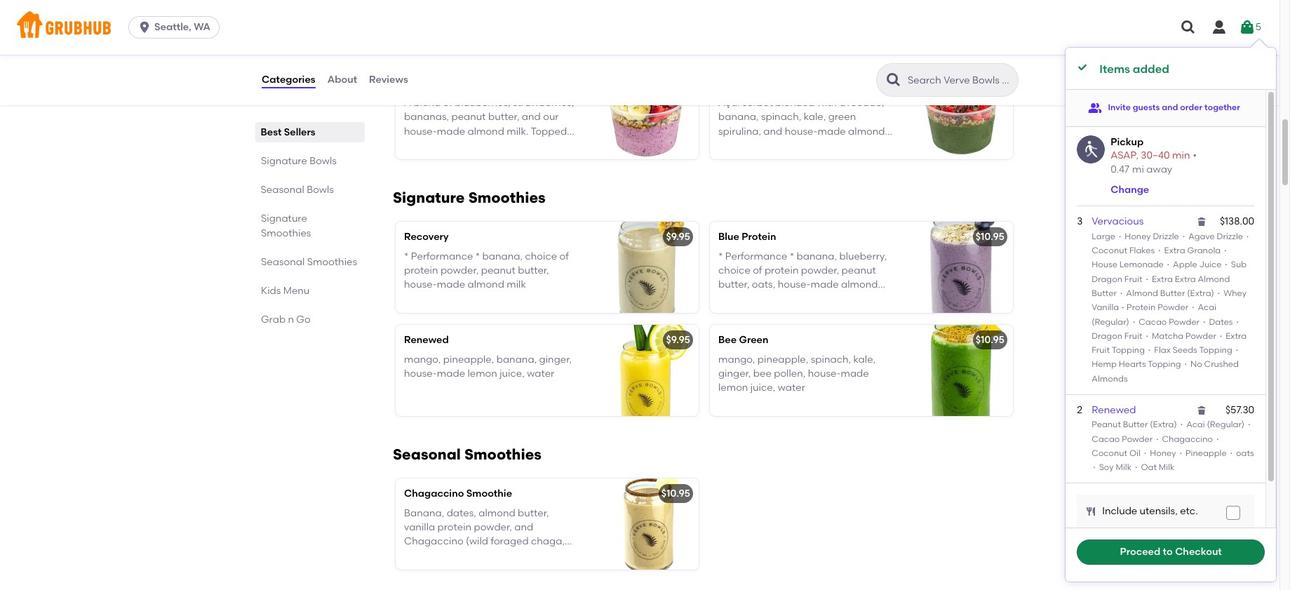 Task type: describe. For each thing, give the bounding box(es) containing it.
almonds
[[1092, 374, 1129, 384]]

* performance * banana, blueberry, choice of protein powder, peanut butter, oats, house-made almond milk
[[719, 251, 888, 305]]

juice, inside mango, pineapple, banana, ginger, house-made lemon juice, water
[[500, 368, 525, 380]]

1 horizontal spatial seasonal smoothies
[[393, 445, 542, 463]]

1 horizontal spatial topping
[[1149, 360, 1182, 370]]

$14.50
[[972, 77, 1002, 89]]

invite guests and order together button
[[1089, 95, 1241, 120]]

change button
[[1111, 183, 1150, 198]]

crushed
[[1205, 360, 1240, 370]]

renewed link
[[1092, 404, 1137, 416]]

of inside * performance * banana, choice of protein powder, peanut butter, house-made almond milk
[[560, 251, 569, 262]]

green
[[829, 111, 857, 123]]

mi
[[1133, 164, 1145, 176]]

protein inside whey vanilla - protein powder
[[1127, 303, 1156, 313]]

water inside mango, pineapple, banana, ginger, house-made lemon juice, water
[[527, 368, 555, 380]]

0.47
[[1111, 164, 1130, 176]]

seeds
[[1173, 345, 1198, 355]]

butter, inside * performance * banana, choice of protein powder, peanut butter, house-made almond milk
[[518, 265, 549, 277]]

items added
[[1100, 62, 1170, 76]]

banana, inside açai sorbet blended with avocado, banana, spinach, kale, green spirulina, and house-made almond milk. topped with organic granola, strawberries, and cacao nibs.
[[719, 111, 759, 123]]

apple
[[1174, 260, 1198, 270]]

3
[[1078, 216, 1083, 228]]

and inside button
[[1163, 102, 1179, 112]]

about
[[328, 74, 357, 86]]

0 horizontal spatial chagaccino
[[404, 488, 464, 500]]

uncrustabowl button
[[396, 68, 699, 159]]

5
[[1256, 21, 1262, 33]]

hearts
[[1120, 360, 1147, 370]]

$10.95 for mango, pineapple, spinach, kale, ginger, bee pollen, house-made lemon juice, water
[[976, 334, 1005, 346]]

spirulina,
[[719, 125, 762, 137]]

utensils,
[[1140, 506, 1179, 518]]

oats,
[[752, 279, 776, 291]]

bee
[[754, 368, 772, 380]]

protein inside * performance * banana, choice of protein powder, peanut butter, house-made almond milk
[[404, 265, 438, 277]]

uncrustabowl image
[[594, 68, 699, 159]]

1 horizontal spatial with
[[818, 97, 838, 109]]

about button
[[327, 55, 358, 105]]

house- inside * performance * banana, choice of protein powder, peanut butter, house-made almond milk
[[404, 279, 437, 291]]

30–40
[[1142, 150, 1171, 162]]

performance for protein
[[411, 251, 473, 262]]

vervacious
[[1092, 216, 1144, 228]]

change
[[1111, 184, 1150, 196]]

fruit inside ∙ cacao powder ∙ dates ∙ dragon fruit ∙ matcha powder
[[1125, 331, 1143, 341]]

blue
[[719, 231, 740, 243]]

seasonal down the signature bowls
[[261, 184, 305, 196]]

powder up matcha
[[1170, 317, 1200, 327]]

açai
[[719, 97, 741, 109]]

oil
[[1130, 448, 1141, 458]]

renewed image
[[594, 325, 699, 416]]

(regular) inside peanut butter (extra) ∙ acai (regular) ∙ cacao powder ∙ chagaccino ∙ coconut oil ∙ honey ∙ pineapple ∙ oats ∙ soy milk ∙ oat milk
[[1208, 420, 1245, 430]]

renewed inside items added tooltip
[[1092, 404, 1137, 416]]

blue protein
[[719, 231, 777, 243]]

$138.00
[[1221, 216, 1255, 228]]

spinach, inside 'mango, pineapple, spinach, kale, ginger, bee pollen, house-made lemon juice, water'
[[811, 354, 852, 366]]

powder inside whey vanilla - protein powder
[[1158, 303, 1189, 313]]

2 * from the left
[[476, 251, 480, 262]]

1 horizontal spatial signature smoothies
[[393, 189, 546, 206]]

2 horizontal spatial butter
[[1161, 288, 1186, 298]]

peanut inside * performance * banana, choice of protein powder, peanut butter, house-made almond milk
[[481, 265, 516, 277]]

powder, inside * performance * banana, choice of protein powder, peanut butter, house-made almond milk
[[441, 265, 479, 277]]

recovery
[[404, 231, 449, 243]]

fruit inside sub dragon fruit
[[1125, 274, 1143, 284]]

search icon image
[[886, 72, 903, 88]]

2 horizontal spatial topping
[[1200, 345, 1233, 355]]

extra inside extra fruit topping
[[1227, 331, 1248, 341]]

1 * from the left
[[404, 251, 409, 262]]

pickup
[[1111, 136, 1144, 148]]

1 vertical spatial seasonal bowls
[[261, 184, 334, 196]]

organic
[[804, 140, 841, 151]]

matcha
[[1153, 331, 1184, 341]]

(regular) inside acai (regular)
[[1092, 317, 1130, 327]]

acai inside peanut butter (extra) ∙ acai (regular) ∙ cacao powder ∙ chagaccino ∙ coconut oil ∙ honey ∙ pineapple ∙ oats ∙ soy milk ∙ oat milk
[[1187, 420, 1206, 430]]

to
[[1164, 546, 1174, 558]]

powder, inside * performance * banana, blueberry, choice of protein powder, peanut butter, oats, house-made almond milk
[[802, 265, 840, 277]]

pickup asap, 30–40 min • 0.47 mi away
[[1111, 136, 1198, 176]]

2 drizzle from the left
[[1218, 231, 1244, 241]]

∙ flax seeds topping ∙ hemp hearts topping
[[1092, 345, 1241, 370]]

categories
[[262, 74, 316, 86]]

cacao inside ∙ cacao powder ∙ dates ∙ dragon fruit ∙ matcha powder
[[1139, 317, 1168, 327]]

0 vertical spatial seasonal smoothies
[[261, 256, 357, 268]]

soy
[[1100, 463, 1114, 473]]

vervacious link
[[1092, 216, 1144, 228]]

$57.30
[[1226, 404, 1255, 416]]

no
[[1191, 360, 1203, 370]]

nibs.
[[837, 154, 859, 166]]

smoothie
[[467, 488, 512, 500]]

juice, inside 'mango, pineapple, spinach, kale, ginger, bee pollen, house-made lemon juice, water'
[[751, 382, 776, 394]]

performance for of
[[726, 251, 788, 262]]

svg image
[[1197, 217, 1208, 228]]

pollen,
[[774, 368, 806, 380]]

grab
[[261, 314, 286, 326]]

flakes
[[1130, 246, 1156, 256]]

∙ almond butter (extra)
[[1117, 288, 1215, 298]]

together
[[1205, 102, 1241, 112]]

powder inside peanut butter (extra) ∙ acai (regular) ∙ cacao powder ∙ chagaccino ∙ coconut oil ∙ honey ∙ pineapple ∙ oats ∙ soy milk ∙ oat milk
[[1123, 434, 1153, 444]]

items added tooltip
[[1066, 39, 1277, 582]]

1 milk from the left
[[1116, 463, 1132, 473]]

no crushed almonds
[[1092, 360, 1240, 384]]

agave
[[1189, 231, 1216, 241]]

oats
[[1237, 448, 1255, 458]]

made inside * performance * banana, choice of protein powder, peanut butter, house-made almond milk
[[437, 279, 465, 291]]

items
[[1100, 62, 1131, 76]]

cacao inside peanut butter (extra) ∙ acai (regular) ∙ cacao powder ∙ chagaccino ∙ coconut oil ∙ honey ∙ pineapple ∙ oats ∙ soy milk ∙ oat milk
[[1092, 434, 1121, 444]]

1 vertical spatial bowls
[[310, 155, 337, 167]]

milk.
[[719, 140, 741, 151]]

invite
[[1109, 102, 1132, 112]]

seasonal up kids menu
[[261, 256, 305, 268]]

lemon inside 'mango, pineapple, spinach, kale, ginger, bee pollen, house-made lemon juice, water'
[[719, 382, 749, 394]]

granola,
[[843, 140, 883, 151]]

$14.50 +
[[972, 77, 1008, 89]]

fruit inside extra fruit topping
[[1092, 345, 1111, 355]]

+
[[1002, 77, 1008, 89]]

lemon inside mango, pineapple, banana, ginger, house-made lemon juice, water
[[468, 368, 498, 380]]

proceed to checkout
[[1121, 546, 1223, 558]]

invite guests and order together
[[1109, 102, 1241, 112]]

banana, inside * performance * banana, blueberry, choice of protein powder, peanut butter, oats, house-made almond milk
[[797, 251, 838, 262]]

recovery image
[[594, 222, 699, 313]]

seasonal up uncrustabowl
[[393, 35, 461, 52]]

0 horizontal spatial with
[[781, 140, 801, 151]]

2 vertical spatial signature
[[261, 213, 307, 225]]

1 horizontal spatial seasonal bowls
[[393, 35, 508, 52]]

0 horizontal spatial almond
[[1127, 288, 1159, 298]]

chagaccino smoothie image
[[594, 478, 699, 570]]

green
[[740, 334, 769, 346]]

powder up seeds
[[1186, 331, 1217, 341]]

house- inside 'mango, pineapple, spinach, kale, ginger, bee pollen, house-made lemon juice, water'
[[808, 368, 841, 380]]

order
[[1181, 102, 1203, 112]]

kale, inside açai sorbet blended with avocado, banana, spinach, kale, green spirulina, and house-made almond milk. topped with organic granola, strawberries, and cacao nibs.
[[804, 111, 826, 123]]

peanut
[[1092, 420, 1122, 430]]

kids menu
[[261, 285, 310, 297]]

asap,
[[1111, 150, 1139, 162]]

∙ cacao powder ∙ dates ∙ dragon fruit ∙ matcha powder
[[1092, 317, 1241, 341]]

kids
[[261, 285, 281, 297]]

1 vertical spatial signature
[[393, 189, 465, 206]]

* performance * banana, choice of protein powder, peanut butter, house-made almond milk
[[404, 251, 569, 291]]

flax
[[1155, 345, 1171, 355]]

ginger, inside mango, pineapple, banana, ginger, house-made lemon juice, water
[[540, 354, 572, 366]]

$10.95 for * performance * banana, blueberry, choice of protein powder, peanut butter, oats, house-made almond milk
[[976, 231, 1005, 243]]

peanut butter (extra) ∙ acai (regular) ∙ cacao powder ∙ chagaccino ∙ coconut oil ∙ honey ∙ pineapple ∙ oats ∙ soy milk ∙ oat milk
[[1092, 420, 1255, 473]]

mango, for house-
[[404, 354, 441, 366]]



Task type: vqa. For each thing, say whether or not it's contained in the screenshot.
made inside mango, pineapple, spinach, kale, ginger, bee pollen, house-made lemon juice, water
yes



Task type: locate. For each thing, give the bounding box(es) containing it.
0 vertical spatial milk
[[507, 279, 526, 291]]

seattle, wa
[[155, 21, 211, 33]]

peanut
[[481, 265, 516, 277], [842, 265, 877, 277]]

1 powder, from the left
[[441, 265, 479, 277]]

0 horizontal spatial pineapple,
[[444, 354, 494, 366]]

blended
[[776, 97, 815, 109]]

seasonal up the chagaccino smoothie
[[393, 445, 461, 463]]

banana,
[[719, 111, 759, 123], [483, 251, 523, 262], [797, 251, 838, 262], [497, 354, 537, 366]]

main navigation navigation
[[0, 0, 1280, 55]]

0 vertical spatial honey
[[1126, 231, 1152, 241]]

butter down sub dragon fruit
[[1161, 288, 1186, 298]]

0 vertical spatial protein
[[742, 231, 777, 243]]

0 horizontal spatial protein
[[742, 231, 777, 243]]

0 vertical spatial fruit
[[1125, 274, 1143, 284]]

with
[[818, 97, 838, 109], [781, 140, 801, 151]]

1 horizontal spatial choice
[[719, 265, 751, 277]]

0 horizontal spatial ginger,
[[540, 354, 572, 366]]

pineapple, for pollen,
[[758, 354, 809, 366]]

1 drizzle from the left
[[1154, 231, 1180, 241]]

and left cacao
[[782, 154, 801, 166]]

signature up recovery
[[393, 189, 465, 206]]

1 vertical spatial with
[[781, 140, 801, 151]]

extra down dates
[[1227, 331, 1248, 341]]

bowls
[[465, 35, 508, 52], [310, 155, 337, 167], [307, 184, 334, 196]]

0 vertical spatial cacao
[[1139, 317, 1168, 327]]

of
[[560, 251, 569, 262], [753, 265, 763, 277]]

(extra) down juice
[[1188, 288, 1215, 298]]

with right topped
[[781, 140, 801, 151]]

chagaccino smoothie
[[404, 488, 512, 500]]

0 vertical spatial renewed
[[404, 334, 449, 346]]

0 horizontal spatial lemon
[[468, 368, 498, 380]]

1 mango, from the left
[[404, 354, 441, 366]]

proceed
[[1121, 546, 1161, 558]]

protein down recovery
[[404, 265, 438, 277]]

milk right soy on the right bottom of page
[[1116, 463, 1132, 473]]

proceed to checkout button
[[1078, 540, 1266, 565]]

1 vertical spatial protein
[[1127, 303, 1156, 313]]

reviews button
[[369, 55, 409, 105]]

chagaccino
[[1163, 434, 1214, 444], [404, 488, 464, 500]]

1 protein from the left
[[404, 265, 438, 277]]

kale yeah image
[[908, 68, 1014, 159]]

0 vertical spatial and
[[1163, 102, 1179, 112]]

sub dragon fruit
[[1092, 260, 1248, 284]]

fruit
[[1125, 274, 1143, 284], [1125, 331, 1143, 341], [1092, 345, 1111, 355]]

2
[[1078, 404, 1083, 416]]

large ∙ honey drizzle ∙ agave drizzle ∙ coconut flakes ∙ extra granola ∙ house lemonade ∙ apple juice
[[1092, 231, 1251, 270]]

0 vertical spatial juice,
[[500, 368, 525, 380]]

signature bowls
[[261, 155, 337, 167]]

kale,
[[804, 111, 826, 123], [854, 354, 876, 366]]

chagaccino up the pineapple
[[1163, 434, 1214, 444]]

1 $9.95 from the top
[[667, 231, 691, 243]]

seattle, wa button
[[129, 16, 225, 39]]

0 horizontal spatial signature smoothies
[[261, 213, 311, 239]]

people icon image
[[1089, 101, 1103, 115]]

powder up the oil
[[1123, 434, 1153, 444]]

0 horizontal spatial cacao
[[1092, 434, 1121, 444]]

0 vertical spatial with
[[818, 97, 838, 109]]

menu
[[283, 285, 310, 297]]

ginger, inside 'mango, pineapple, spinach, kale, ginger, bee pollen, house-made lemon juice, water'
[[719, 368, 751, 380]]

strawberries,
[[719, 154, 780, 166]]

1 vertical spatial water
[[778, 382, 806, 394]]

1 vertical spatial cacao
[[1092, 434, 1121, 444]]

0 horizontal spatial seasonal smoothies
[[261, 256, 357, 268]]

signature smoothies up kids menu
[[261, 213, 311, 239]]

0 vertical spatial almond
[[1199, 274, 1231, 284]]

milk
[[1116, 463, 1132, 473], [1160, 463, 1175, 473]]

0 vertical spatial ginger,
[[540, 354, 572, 366]]

topping inside extra fruit topping
[[1112, 345, 1146, 355]]

dragon down vanilla
[[1092, 331, 1123, 341]]

0 horizontal spatial renewed
[[404, 334, 449, 346]]

acai
[[1199, 303, 1217, 313], [1187, 420, 1206, 430]]

(extra) inside peanut butter (extra) ∙ acai (regular) ∙ cacao powder ∙ chagaccino ∙ coconut oil ∙ honey ∙ pineapple ∙ oats ∙ soy milk ∙ oat milk
[[1151, 420, 1178, 430]]

honey up oat
[[1151, 448, 1177, 458]]

extra inside large ∙ honey drizzle ∙ agave drizzle ∙ coconut flakes ∙ extra granola ∙ house lemonade ∙ apple juice
[[1165, 246, 1186, 256]]

checkout
[[1176, 546, 1223, 558]]

0 vertical spatial bowls
[[465, 35, 508, 52]]

0 horizontal spatial powder,
[[441, 265, 479, 277]]

2 powder, from the left
[[802, 265, 840, 277]]

bee green image
[[908, 325, 1014, 416]]

made
[[818, 125, 846, 137], [437, 279, 465, 291], [811, 279, 839, 291], [437, 368, 465, 380], [841, 368, 870, 380]]

seasonal smoothies
[[261, 256, 357, 268], [393, 445, 542, 463]]

1 vertical spatial signature smoothies
[[261, 213, 311, 239]]

0 vertical spatial seasonal bowls
[[393, 35, 508, 52]]

pineapple, inside mango, pineapple, banana, ginger, house-made lemon juice, water
[[444, 354, 494, 366]]

0 vertical spatial signature smoothies
[[393, 189, 546, 206]]

2 coconut from the top
[[1092, 448, 1128, 458]]

1 horizontal spatial kale,
[[854, 354, 876, 366]]

fruit up 'hemp'
[[1092, 345, 1111, 355]]

lemon
[[468, 368, 498, 380], [719, 382, 749, 394]]

with up green
[[818, 97, 838, 109]]

house- inside * performance * banana, blueberry, choice of protein powder, peanut butter, oats, house-made almond milk
[[778, 279, 811, 291]]

$10.95
[[976, 231, 1005, 243], [976, 334, 1005, 346], [662, 488, 691, 500]]

fruit up hearts on the right bottom of the page
[[1125, 331, 1143, 341]]

banana, inside * performance * banana, choice of protein powder, peanut butter, house-made almond milk
[[483, 251, 523, 262]]

honey inside large ∙ honey drizzle ∙ agave drizzle ∙ coconut flakes ∙ extra granola ∙ house lemonade ∙ apple juice
[[1126, 231, 1152, 241]]

pickup icon image
[[1078, 135, 1106, 163]]

pineapple, inside 'mango, pineapple, spinach, kale, ginger, bee pollen, house-made lemon juice, water'
[[758, 354, 809, 366]]

1 vertical spatial kale,
[[854, 354, 876, 366]]

cacao
[[804, 154, 835, 166]]

svg image inside seattle, wa button
[[138, 20, 152, 34]]

0 vertical spatial (extra)
[[1188, 288, 1215, 298]]

$9.95 for blue
[[667, 231, 691, 243]]

made inside * performance * banana, blueberry, choice of protein powder, peanut butter, oats, house-made almond milk
[[811, 279, 839, 291]]

sorbet
[[743, 97, 773, 109]]

smoothies
[[469, 189, 546, 206], [261, 227, 311, 239], [307, 256, 357, 268], [465, 445, 542, 463]]

1 vertical spatial ginger,
[[719, 368, 751, 380]]

1 dragon from the top
[[1092, 274, 1123, 284]]

honey inside peanut butter (extra) ∙ acai (regular) ∙ cacao powder ∙ chagaccino ∙ coconut oil ∙ honey ∙ pineapple ∙ oats ∙ soy milk ∙ oat milk
[[1151, 448, 1177, 458]]

açai sorbet blended with avocado, banana, spinach, kale, green spirulina, and house-made almond milk. topped with organic granola, strawberries, and cacao nibs.
[[719, 97, 886, 166]]

drizzle down $138.00
[[1218, 231, 1244, 241]]

ginger,
[[540, 354, 572, 366], [719, 368, 751, 380]]

-
[[1122, 303, 1125, 313]]

milk inside * performance * banana, choice of protein powder, peanut butter, house-made almond milk
[[507, 279, 526, 291]]

extra fruit topping
[[1092, 331, 1248, 355]]

almond inside 'extra extra almond butter'
[[1199, 274, 1231, 284]]

house- inside açai sorbet blended with avocado, banana, spinach, kale, green spirulina, and house-made almond milk. topped with organic granola, strawberries, and cacao nibs.
[[785, 125, 818, 137]]

0 horizontal spatial butter,
[[518, 265, 549, 277]]

min
[[1173, 150, 1191, 162]]

protein right blue
[[742, 231, 777, 243]]

topping up hearts on the right bottom of the page
[[1112, 345, 1146, 355]]

2 vertical spatial fruit
[[1092, 345, 1111, 355]]

1 vertical spatial dragon
[[1092, 331, 1123, 341]]

made inside mango, pineapple, banana, ginger, house-made lemon juice, water
[[437, 368, 465, 380]]

4 * from the left
[[790, 251, 795, 262]]

seasonal bowls down the signature bowls
[[261, 184, 334, 196]]

(regular) down $57.30
[[1208, 420, 1245, 430]]

avocado,
[[840, 97, 885, 109]]

and left "order"
[[1163, 102, 1179, 112]]

bee green
[[719, 334, 769, 346]]

2 vertical spatial $10.95
[[662, 488, 691, 500]]

renewed up peanut
[[1092, 404, 1137, 416]]

0 horizontal spatial drizzle
[[1154, 231, 1180, 241]]

0 vertical spatial signature
[[261, 155, 307, 167]]

1 vertical spatial milk
[[719, 293, 738, 305]]

0 horizontal spatial butter
[[1092, 288, 1117, 298]]

topping down 'flax'
[[1149, 360, 1182, 370]]

$9.95 for bee
[[667, 334, 691, 346]]

n
[[288, 314, 294, 326]]

topping up crushed
[[1200, 345, 1233, 355]]

dragon inside ∙ cacao powder ∙ dates ∙ dragon fruit ∙ matcha powder
[[1092, 331, 1123, 341]]

signature smoothies up recovery
[[393, 189, 546, 206]]

1 vertical spatial almond
[[1127, 288, 1159, 298]]

topping
[[1112, 345, 1146, 355], [1200, 345, 1233, 355], [1149, 360, 1182, 370]]

0 vertical spatial kale,
[[804, 111, 826, 123]]

1 vertical spatial acai
[[1187, 420, 1206, 430]]

sub
[[1232, 260, 1248, 270]]

0 vertical spatial butter,
[[518, 265, 549, 277]]

1 horizontal spatial butter,
[[719, 279, 750, 291]]

extra extra almond butter
[[1092, 274, 1231, 298]]

dates
[[1210, 317, 1234, 327]]

protein
[[404, 265, 438, 277], [765, 265, 799, 277]]

kale, inside 'mango, pineapple, spinach, kale, ginger, bee pollen, house-made lemon juice, water'
[[854, 354, 876, 366]]

include
[[1103, 506, 1138, 518]]

mango, inside 'mango, pineapple, spinach, kale, ginger, bee pollen, house-made lemon juice, water'
[[719, 354, 756, 366]]

0 horizontal spatial choice
[[525, 251, 558, 262]]

1 vertical spatial $9.95
[[667, 334, 691, 346]]

2 performance from the left
[[726, 251, 788, 262]]

whey
[[1224, 288, 1247, 298]]

chagaccino left 'smoothie'
[[404, 488, 464, 500]]

made inside 'mango, pineapple, spinach, kale, ginger, bee pollen, house-made lemon juice, water'
[[841, 368, 870, 380]]

house- inside mango, pineapple, banana, ginger, house-made lemon juice, water
[[404, 368, 437, 380]]

1 vertical spatial juice,
[[751, 382, 776, 394]]

chagaccino inside peanut butter (extra) ∙ acai (regular) ∙ cacao powder ∙ chagaccino ∙ coconut oil ∙ honey ∙ pineapple ∙ oats ∙ soy milk ∙ oat milk
[[1163, 434, 1214, 444]]

seasonal smoothies up the menu
[[261, 256, 357, 268]]

butter, inside * performance * banana, blueberry, choice of protein powder, peanut butter, oats, house-made almond milk
[[719, 279, 750, 291]]

acai up dates
[[1199, 303, 1217, 313]]

house
[[1092, 260, 1118, 270]]

mango, for ginger,
[[719, 354, 756, 366]]

fruit down lemonade
[[1125, 274, 1143, 284]]

1 horizontal spatial drizzle
[[1218, 231, 1244, 241]]

2 mango, from the left
[[719, 354, 756, 366]]

1 horizontal spatial milk
[[1160, 463, 1175, 473]]

lemonade
[[1120, 260, 1164, 270]]

1 vertical spatial choice
[[719, 265, 751, 277]]

and up topped
[[764, 125, 783, 137]]

svg image
[[1181, 19, 1198, 36], [1212, 19, 1228, 36], [1240, 19, 1256, 36], [138, 20, 152, 34], [1078, 62, 1089, 73], [1197, 405, 1208, 416], [1086, 506, 1097, 518], [1230, 509, 1238, 518]]

signature smoothies
[[393, 189, 546, 206], [261, 213, 311, 239]]

away
[[1147, 164, 1173, 176]]

0 vertical spatial choice
[[525, 251, 558, 262]]

bowls down the signature bowls
[[307, 184, 334, 196]]

milk right oat
[[1160, 463, 1175, 473]]

categories button
[[261, 55, 316, 105]]

mango, inside mango, pineapple, banana, ginger, house-made lemon juice, water
[[404, 354, 441, 366]]

1 vertical spatial fruit
[[1125, 331, 1143, 341]]

(extra)
[[1188, 288, 1215, 298], [1151, 420, 1178, 430]]

acai up the pineapple
[[1187, 420, 1206, 430]]

drizzle up flakes
[[1154, 231, 1180, 241]]

1 horizontal spatial spinach,
[[811, 354, 852, 366]]

pineapple
[[1186, 448, 1228, 458]]

1 horizontal spatial mango,
[[719, 354, 756, 366]]

cacao
[[1139, 317, 1168, 327], [1092, 434, 1121, 444]]

butter up vanilla
[[1092, 288, 1117, 298]]

0 vertical spatial of
[[560, 251, 569, 262]]

cacao down peanut
[[1092, 434, 1121, 444]]

choice
[[525, 251, 558, 262], [719, 265, 751, 277]]

milk inside * performance * banana, blueberry, choice of protein powder, peanut butter, oats, house-made almond milk
[[719, 293, 738, 305]]

0 horizontal spatial peanut
[[481, 265, 516, 277]]

1 peanut from the left
[[481, 265, 516, 277]]

dragon
[[1092, 274, 1123, 284], [1092, 331, 1123, 341]]

1 vertical spatial $10.95
[[976, 334, 1005, 346]]

1 vertical spatial honey
[[1151, 448, 1177, 458]]

signature down the signature bowls
[[261, 213, 307, 225]]

$9.95 left blue
[[667, 231, 691, 243]]

spinach, inside açai sorbet blended with avocado, banana, spinach, kale, green spirulina, and house-made almond milk. topped with organic granola, strawberries, and cacao nibs.
[[762, 111, 802, 123]]

mango, pineapple, spinach, kale, ginger, bee pollen, house-made lemon juice, water
[[719, 354, 876, 394]]

0 vertical spatial $10.95
[[976, 231, 1005, 243]]

butter inside 'extra extra almond butter'
[[1092, 288, 1117, 298]]

1 horizontal spatial (extra)
[[1188, 288, 1215, 298]]

svg image inside 5 button
[[1240, 19, 1256, 36]]

extra up apple
[[1165, 246, 1186, 256]]

2 vertical spatial bowls
[[307, 184, 334, 196]]

2 peanut from the left
[[842, 265, 877, 277]]

3 * from the left
[[719, 251, 723, 262]]

coconut inside peanut butter (extra) ∙ acai (regular) ∙ cacao powder ∙ chagaccino ∙ coconut oil ∙ honey ∙ pineapple ∙ oats ∙ soy milk ∙ oat milk
[[1092, 448, 1128, 458]]

bowls down sellers
[[310, 155, 337, 167]]

$9.95 left bee on the right
[[667, 334, 691, 346]]

0 vertical spatial spinach,
[[762, 111, 802, 123]]

0 horizontal spatial (regular)
[[1092, 317, 1130, 327]]

coconut up soy on the right bottom of page
[[1092, 448, 1128, 458]]

2 pineapple, from the left
[[758, 354, 809, 366]]

almond up acai (regular)
[[1127, 288, 1159, 298]]

1 horizontal spatial ginger,
[[719, 368, 751, 380]]

bee
[[719, 334, 737, 346]]

pineapple, for lemon
[[444, 354, 494, 366]]

2 $9.95 from the top
[[667, 334, 691, 346]]

0 horizontal spatial topping
[[1112, 345, 1146, 355]]

protein inside * performance * banana, blueberry, choice of protein powder, peanut butter, oats, house-made almond milk
[[765, 265, 799, 277]]

signature down best sellers
[[261, 155, 307, 167]]

almond down juice
[[1199, 274, 1231, 284]]

honey up flakes
[[1126, 231, 1152, 241]]

0 vertical spatial $9.95
[[667, 231, 691, 243]]

0 horizontal spatial seasonal bowls
[[261, 184, 334, 196]]

almond inside açai sorbet blended with avocado, banana, spinach, kale, green spirulina, and house-made almond milk. topped with organic granola, strawberries, and cacao nibs.
[[849, 125, 886, 137]]

1 performance from the left
[[411, 251, 473, 262]]

extra down apple
[[1176, 274, 1197, 284]]

almond inside * performance * banana, choice of protein powder, peanut butter, house-made almond milk
[[468, 279, 505, 291]]

0 horizontal spatial performance
[[411, 251, 473, 262]]

0 vertical spatial water
[[527, 368, 555, 380]]

seasonal bowls up uncrustabowl
[[393, 35, 508, 52]]

•
[[1194, 150, 1198, 162]]

1 vertical spatial of
[[753, 265, 763, 277]]

dragon inside sub dragon fruit
[[1092, 274, 1123, 284]]

peanut inside * performance * banana, blueberry, choice of protein powder, peanut butter, oats, house-made almond milk
[[842, 265, 877, 277]]

almond
[[1199, 274, 1231, 284], [1127, 288, 1159, 298]]

1 horizontal spatial pineapple,
[[758, 354, 809, 366]]

2 milk from the left
[[1160, 463, 1175, 473]]

1 horizontal spatial protein
[[1127, 303, 1156, 313]]

granola
[[1188, 246, 1222, 256]]

performance inside * performance * banana, blueberry, choice of protein powder, peanut butter, oats, house-made almond milk
[[726, 251, 788, 262]]

of inside * performance * banana, blueberry, choice of protein powder, peanut butter, oats, house-made almond milk
[[753, 265, 763, 277]]

choice inside * performance * banana, choice of protein powder, peanut butter, house-made almond milk
[[525, 251, 558, 262]]

1 horizontal spatial chagaccino
[[1163, 434, 1214, 444]]

include utensils, etc.
[[1103, 506, 1199, 518]]

acai (regular)
[[1092, 303, 1217, 327]]

uncrustabowl
[[404, 77, 472, 89]]

butter down renewed link
[[1124, 420, 1149, 430]]

choice inside * performance * banana, blueberry, choice of protein powder, peanut butter, oats, house-made almond milk
[[719, 265, 751, 277]]

whey vanilla - protein powder
[[1092, 288, 1247, 313]]

coconut
[[1092, 246, 1128, 256], [1092, 448, 1128, 458]]

extra up ∙ almond butter (extra)
[[1153, 274, 1174, 284]]

coconut up house on the right top of page
[[1092, 246, 1128, 256]]

2 protein from the left
[[765, 265, 799, 277]]

cacao up matcha
[[1139, 317, 1168, 327]]

1 coconut from the top
[[1092, 246, 1128, 256]]

dragon down house on the right top of page
[[1092, 274, 1123, 284]]

seasonal smoothies up the chagaccino smoothie
[[393, 445, 542, 463]]

powder down ∙ almond butter (extra)
[[1158, 303, 1189, 313]]

2 vertical spatial and
[[782, 154, 801, 166]]

performance down recovery
[[411, 251, 473, 262]]

(extra) up oat
[[1151, 420, 1178, 430]]

protein up oats,
[[765, 265, 799, 277]]

1 vertical spatial chagaccino
[[404, 488, 464, 500]]

performance inside * performance * banana, choice of protein powder, peanut butter, house-made almond milk
[[411, 251, 473, 262]]

powder,
[[441, 265, 479, 277], [802, 265, 840, 277]]

seasonal
[[393, 35, 461, 52], [261, 184, 305, 196], [261, 256, 305, 268], [393, 445, 461, 463]]

1 vertical spatial spinach,
[[811, 354, 852, 366]]

best
[[261, 126, 282, 138]]

1 horizontal spatial almond
[[1199, 274, 1231, 284]]

1 horizontal spatial cacao
[[1139, 317, 1168, 327]]

2 dragon from the top
[[1092, 331, 1123, 341]]

1 horizontal spatial lemon
[[719, 382, 749, 394]]

banana, inside mango, pineapple, banana, ginger, house-made lemon juice, water
[[497, 354, 537, 366]]

1 vertical spatial (regular)
[[1208, 420, 1245, 430]]

(regular) down vanilla
[[1092, 317, 1130, 327]]

protein right -
[[1127, 303, 1156, 313]]

Search Verve Bowls - Capitol Hill search field
[[907, 74, 1014, 87]]

blue protein image
[[908, 222, 1014, 313]]

acai inside acai (regular)
[[1199, 303, 1217, 313]]

butter inside peanut butter (extra) ∙ acai (regular) ∙ cacao powder ∙ chagaccino ∙ coconut oil ∙ honey ∙ pineapple ∙ oats ∙ soy milk ∙ oat milk
[[1124, 420, 1149, 430]]

5 button
[[1240, 15, 1262, 40]]

1 horizontal spatial protein
[[765, 265, 799, 277]]

almond inside * performance * banana, blueberry, choice of protein powder, peanut butter, oats, house-made almond milk
[[842, 279, 879, 291]]

protein
[[742, 231, 777, 243], [1127, 303, 1156, 313]]

performance down blue protein at the top right of the page
[[726, 251, 788, 262]]

made inside açai sorbet blended with avocado, banana, spinach, kale, green spirulina, and house-made almond milk. topped with organic granola, strawberries, and cacao nibs.
[[818, 125, 846, 137]]

water
[[527, 368, 555, 380], [778, 382, 806, 394]]

0 horizontal spatial milk
[[507, 279, 526, 291]]

topped
[[743, 140, 779, 151]]

water inside 'mango, pineapple, spinach, kale, ginger, bee pollen, house-made lemon juice, water'
[[778, 382, 806, 394]]

bowls up uncrustabowl
[[465, 35, 508, 52]]

1 horizontal spatial peanut
[[842, 265, 877, 277]]

1 horizontal spatial (regular)
[[1208, 420, 1245, 430]]

1 horizontal spatial performance
[[726, 251, 788, 262]]

1 vertical spatial coconut
[[1092, 448, 1128, 458]]

∙
[[1118, 231, 1123, 241], [1182, 231, 1187, 241], [1246, 231, 1251, 241], [1158, 246, 1163, 256], [1224, 246, 1229, 256], [1166, 260, 1172, 270], [1222, 260, 1232, 270], [1143, 274, 1153, 284], [1120, 288, 1125, 298], [1215, 288, 1224, 298], [1189, 303, 1199, 313], [1132, 317, 1137, 327], [1202, 317, 1208, 327], [1236, 317, 1241, 327], [1145, 331, 1151, 341], [1217, 331, 1227, 341], [1148, 345, 1153, 355], [1235, 345, 1241, 355], [1182, 360, 1191, 370], [1180, 420, 1185, 430], [1247, 420, 1253, 430], [1155, 434, 1161, 444], [1216, 434, 1221, 444], [1143, 448, 1149, 458], [1179, 448, 1184, 458], [1230, 448, 1235, 458], [1092, 463, 1098, 473], [1134, 463, 1140, 473]]

renewed up mango, pineapple, banana, ginger, house-made lemon juice, water
[[404, 334, 449, 346]]

1 pineapple, from the left
[[444, 354, 494, 366]]

1 vertical spatial and
[[764, 125, 783, 137]]

coconut inside large ∙ honey drizzle ∙ agave drizzle ∙ coconut flakes ∙ extra granola ∙ house lemonade ∙ apple juice
[[1092, 246, 1128, 256]]



